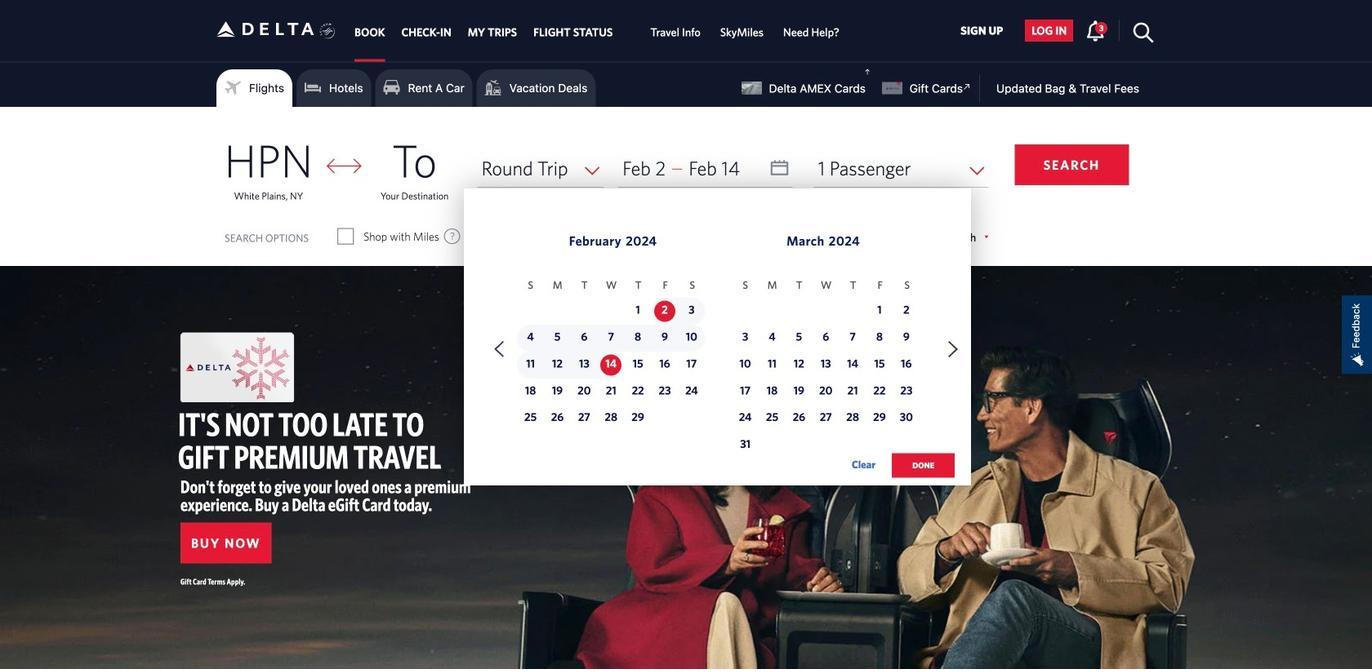 Task type: locate. For each thing, give the bounding box(es) containing it.
None checkbox
[[630, 229, 645, 245]]

tab list
[[346, 0, 849, 62]]

None field
[[477, 149, 604, 187], [814, 149, 988, 187], [477, 149, 604, 187], [814, 149, 988, 187]]

tab panel
[[0, 107, 1372, 495]]

calendar expanded, use arrow keys to select date application
[[464, 189, 971, 495]]

this link opens another site in a new window that may not follow the same accessibility policies as delta air lines. image
[[960, 79, 975, 95]]

None text field
[[618, 149, 793, 187]]

None checkbox
[[338, 229, 353, 245]]



Task type: describe. For each thing, give the bounding box(es) containing it.
delta air lines image
[[216, 4, 314, 55]]

skyteam image
[[320, 6, 335, 57]]



Task type: vqa. For each thing, say whether or not it's contained in the screenshot.
This Link Opens Another Site In A New Window That May Not Follow The Same Accessibility Policies As Delta Air Lines. "icon"
yes



